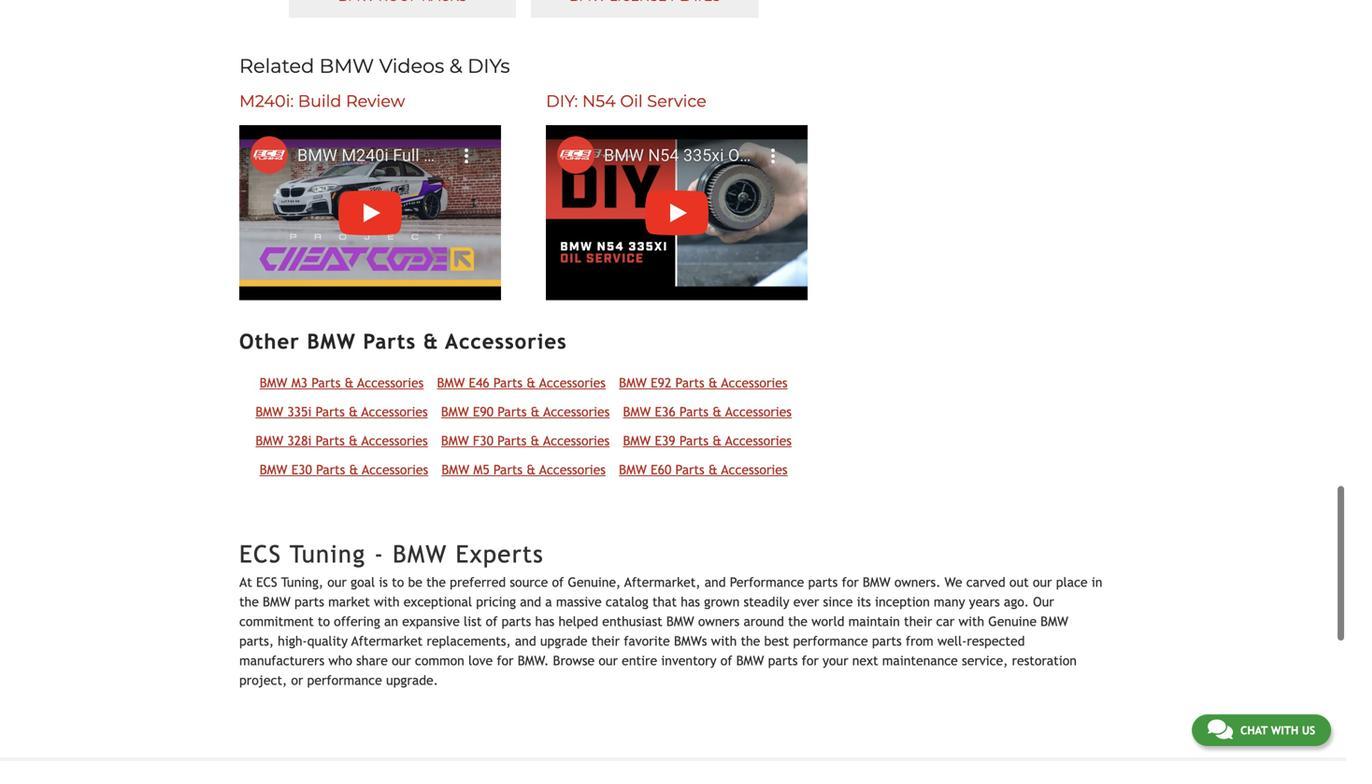 Task type: vqa. For each thing, say whether or not it's contained in the screenshot.
left performance
yes



Task type: locate. For each thing, give the bounding box(es) containing it.
aftermarket
[[351, 634, 423, 649]]

m3
[[291, 376, 308, 391]]

bmw e46 parts & accessories link
[[437, 376, 606, 391]]

2 horizontal spatial of
[[720, 654, 732, 669]]

and
[[705, 575, 726, 590], [520, 595, 541, 610], [515, 634, 536, 649]]

& for bmw m5 parts & accessories
[[527, 463, 536, 478]]

parts right e90
[[498, 405, 527, 420]]

parts right e30
[[316, 463, 345, 478]]

parts right e92 on the left of the page
[[675, 376, 705, 391]]

335i
[[287, 405, 312, 420]]

bmw e60 parts & accessories link
[[619, 463, 788, 478]]

accessories for bmw e30 parts & accessories
[[362, 463, 428, 478]]

their up the from
[[904, 615, 932, 629]]

ever
[[793, 595, 819, 610]]

bmw left '335i'
[[255, 405, 283, 420]]

for up since
[[842, 575, 859, 590]]

ecs
[[239, 541, 282, 568], [256, 575, 277, 590]]

ecs right at
[[256, 575, 277, 590]]

chat
[[1240, 724, 1268, 738]]

review
[[346, 91, 405, 111]]

bmw left e60
[[619, 463, 647, 478]]

parts right "f30"
[[497, 434, 527, 449]]

parts down maintain
[[872, 634, 902, 649]]

bmw left e30
[[260, 463, 287, 478]]

best
[[764, 634, 789, 649]]

accessories up bmw e46 parts & accessories link
[[446, 330, 567, 354]]

parts for e39
[[679, 434, 709, 449]]

&
[[449, 54, 462, 78], [423, 330, 439, 354], [345, 376, 354, 391], [526, 376, 536, 391], [708, 376, 718, 391], [349, 405, 358, 420], [531, 405, 540, 420], [713, 405, 722, 420], [349, 434, 358, 449], [531, 434, 540, 449], [712, 434, 722, 449], [349, 463, 358, 478], [527, 463, 536, 478], [708, 463, 718, 478]]

with
[[374, 595, 400, 610], [959, 615, 984, 629], [711, 634, 737, 649], [1271, 724, 1298, 738]]

bmw 328i parts & accessories
[[256, 434, 428, 449]]

parts right m5
[[493, 463, 523, 478]]

& for bmw e36 parts & accessories
[[713, 405, 722, 420]]

0 horizontal spatial performance
[[307, 673, 382, 688]]

accessories for bmw e36 parts & accessories
[[725, 405, 792, 420]]

project,
[[239, 673, 287, 688]]

other
[[239, 330, 300, 354]]

the down around
[[741, 634, 760, 649]]

for
[[842, 575, 859, 590], [497, 654, 514, 669], [802, 654, 819, 669]]

accessories down bmw e90 parts & accessories link
[[543, 434, 610, 449]]

parts right 328i
[[316, 434, 345, 449]]

market
[[328, 595, 370, 610]]

1 horizontal spatial for
[[802, 654, 819, 669]]

accessories up bmw e36 parts & accessories link
[[721, 376, 788, 391]]

to up the quality at bottom
[[318, 615, 330, 629]]

bmw up the bmw m3 parts & accessories link
[[307, 330, 356, 354]]

has right that
[[681, 595, 700, 610]]

commitment
[[239, 615, 314, 629]]

m240i: build review
[[239, 91, 405, 111]]

their
[[904, 615, 932, 629], [591, 634, 620, 649]]

offering
[[334, 615, 380, 629]]

accessories for other bmw parts & accessories
[[446, 330, 567, 354]]

bmw e36 parts & accessories link
[[623, 405, 792, 420]]

maintenance
[[882, 654, 958, 669]]

0 vertical spatial their
[[904, 615, 932, 629]]

accessories up bmw f30 parts & accessories link
[[543, 405, 610, 420]]

accessories
[[446, 330, 567, 354], [357, 376, 424, 391], [539, 376, 606, 391], [721, 376, 788, 391], [361, 405, 428, 420], [543, 405, 610, 420], [725, 405, 792, 420], [362, 434, 428, 449], [543, 434, 610, 449], [725, 434, 792, 449], [362, 463, 428, 478], [539, 463, 606, 478], [721, 463, 788, 478]]

accessories for bmw e39 parts & accessories
[[725, 434, 792, 449]]

bmw 328i parts & accessories link
[[256, 434, 428, 449]]

parts up bmw m3 parts & accessories
[[363, 330, 416, 354]]

1 horizontal spatial performance
[[793, 634, 868, 649]]

accessories up "bmw 328i parts & accessories"
[[361, 405, 428, 420]]

bmw e30 parts & accessories link
[[260, 463, 428, 478]]

parts right e39
[[679, 434, 709, 449]]

parts for e36
[[679, 405, 709, 420]]

& for related bmw videos & diys
[[449, 54, 462, 78]]

catalog
[[606, 595, 648, 610]]

1 vertical spatial their
[[591, 634, 620, 649]]

for right love
[[497, 654, 514, 669]]

list
[[464, 615, 482, 629]]

next
[[852, 654, 878, 669]]

& for bmw e30 parts & accessories
[[349, 463, 358, 478]]

& for bmw e46 parts & accessories
[[526, 376, 536, 391]]

bmw left e46 at left
[[437, 376, 465, 391]]

0 horizontal spatial for
[[497, 654, 514, 669]]

accessories for bmw e46 parts & accessories
[[539, 376, 606, 391]]

performance down the world
[[793, 634, 868, 649]]

bmw e92 parts & accessories link
[[619, 376, 788, 391]]

manufacturers
[[239, 654, 324, 669]]

and up grown
[[705, 575, 726, 590]]

around
[[744, 615, 784, 629]]

of
[[552, 575, 564, 590], [486, 615, 498, 629], [720, 654, 732, 669]]

bmw up "m240i: build review" link
[[319, 54, 374, 78]]

diy:
[[546, 91, 578, 111]]

parts for m5
[[493, 463, 523, 478]]

accessories for bmw 328i parts & accessories
[[362, 434, 428, 449]]

0 vertical spatial to
[[392, 575, 404, 590]]

pricing
[[476, 595, 516, 610]]

0 horizontal spatial to
[[318, 615, 330, 629]]

parts right e36
[[679, 405, 709, 420]]

videos
[[379, 54, 444, 78]]

accessories down bmw f30 parts & accessories
[[539, 463, 606, 478]]

parts for e90
[[498, 405, 527, 420]]

the down at
[[239, 595, 259, 610]]

many
[[934, 595, 965, 610]]

related
[[239, 54, 314, 78]]

parts right e46 at left
[[493, 376, 523, 391]]

bmw e60 parts & accessories
[[619, 463, 788, 478]]

grown
[[704, 595, 740, 610]]

1 vertical spatial of
[[486, 615, 498, 629]]

parts right '335i'
[[316, 405, 345, 420]]

accessories up bmw e30 parts & accessories
[[362, 434, 428, 449]]

0 vertical spatial ecs
[[239, 541, 282, 568]]

of up a
[[552, 575, 564, 590]]

for left the your
[[802, 654, 819, 669]]

chat with us link
[[1192, 715, 1331, 747]]

bmw up commitment
[[263, 595, 291, 610]]

comments image
[[1208, 719, 1233, 741]]

our left entire
[[599, 654, 618, 669]]

bmws
[[674, 634, 707, 649]]

bmw up "its"
[[863, 575, 891, 590]]

our up upgrade.
[[392, 654, 411, 669]]

an
[[384, 615, 398, 629]]

us
[[1302, 724, 1315, 738]]

f30
[[473, 434, 494, 449]]

with left us
[[1271, 724, 1298, 738]]

ecs tuning - bmw experts at ecs tuning, our goal is to be the preferred source of genuine, aftermarket, and performance parts for bmw owners. we carved out our place in the bmw parts market with exceptional pricing and a massive catalog that has grown steadily ever since its inception many years ago. our commitment to offering an expansive list of parts has helped enthusiast bmw owners around the world maintain their car with genuine bmw parts, high-quality aftermarket replacements, and upgrade their favorite bmws with the best performance parts from well-respected manufacturers who share our common love for bmw. browse our entire inventory of bmw parts for your next maintenance service, restoration project, or performance upgrade.
[[239, 541, 1102, 688]]

accessories for bmw m5 parts & accessories
[[539, 463, 606, 478]]

helped
[[558, 615, 598, 629]]

parts right e60
[[675, 463, 705, 478]]

diy: n54 oil service link
[[546, 91, 706, 111]]

parts for e60
[[675, 463, 705, 478]]

bmw up be
[[393, 541, 447, 568]]

our
[[327, 575, 347, 590], [1033, 575, 1052, 590], [392, 654, 411, 669], [599, 654, 618, 669]]

and up bmw.
[[515, 634, 536, 649]]

0 vertical spatial and
[[705, 575, 726, 590]]

accessories down "bmw 328i parts & accessories"
[[362, 463, 428, 478]]

of right list
[[486, 615, 498, 629]]

0 vertical spatial has
[[681, 595, 700, 610]]

& for bmw 335i parts & accessories
[[349, 405, 358, 420]]

their down enthusiast on the bottom
[[591, 634, 620, 649]]

the up exceptional
[[426, 575, 446, 590]]

accessories down other bmw parts & accessories
[[357, 376, 424, 391]]

and left a
[[520, 595, 541, 610]]

to right 'is'
[[392, 575, 404, 590]]

in
[[1092, 575, 1102, 590]]

accessories down bmw e36 parts & accessories link
[[725, 434, 792, 449]]

parts right m3
[[311, 376, 341, 391]]

1 horizontal spatial of
[[552, 575, 564, 590]]

bmw e90 parts & accessories
[[441, 405, 610, 420]]

accessories for bmw f30 parts & accessories
[[543, 434, 610, 449]]

share
[[356, 654, 388, 669]]

has
[[681, 595, 700, 610], [535, 615, 555, 629]]

browse
[[553, 654, 595, 669]]

accessories down bmw e39 parts & accessories link
[[721, 463, 788, 478]]

accessories for bmw e60 parts & accessories
[[721, 463, 788, 478]]

m5
[[473, 463, 489, 478]]

chat with us
[[1240, 724, 1315, 738]]

& for bmw e92 parts & accessories
[[708, 376, 718, 391]]

with down years
[[959, 615, 984, 629]]

bmw m5 parts & accessories
[[442, 463, 606, 478]]

genuine
[[988, 615, 1037, 629]]

is
[[379, 575, 388, 590]]

performance down who
[[307, 673, 382, 688]]

& for other bmw parts & accessories
[[423, 330, 439, 354]]

2 vertical spatial of
[[720, 654, 732, 669]]

parts for f30
[[497, 434, 527, 449]]

has down a
[[535, 615, 555, 629]]

preferred
[[450, 575, 506, 590]]

bmw down our
[[1041, 615, 1068, 629]]

bmw up the bmws
[[666, 615, 694, 629]]

diys
[[467, 54, 510, 78]]

1 vertical spatial ecs
[[256, 575, 277, 590]]

ecs up at
[[239, 541, 282, 568]]

e39
[[655, 434, 675, 449]]

from
[[906, 634, 933, 649]]

0 horizontal spatial has
[[535, 615, 555, 629]]

of right inventory
[[720, 654, 732, 669]]

to
[[392, 575, 404, 590], [318, 615, 330, 629]]

accessories up bmw e39 parts & accessories link
[[725, 405, 792, 420]]

parts
[[363, 330, 416, 354], [311, 376, 341, 391], [493, 376, 523, 391], [675, 376, 705, 391], [316, 405, 345, 420], [498, 405, 527, 420], [679, 405, 709, 420], [316, 434, 345, 449], [497, 434, 527, 449], [679, 434, 709, 449], [316, 463, 345, 478], [493, 463, 523, 478], [675, 463, 705, 478]]

1 vertical spatial performance
[[307, 673, 382, 688]]

bmw e36 parts & accessories
[[623, 405, 792, 420]]

owners.
[[894, 575, 941, 590]]

accessories up bmw e90 parts & accessories
[[539, 376, 606, 391]]

-
[[374, 541, 384, 568]]

be
[[408, 575, 422, 590]]

2 horizontal spatial for
[[842, 575, 859, 590]]



Task type: describe. For each thing, give the bounding box(es) containing it.
accessories for bmw e90 parts & accessories
[[543, 405, 610, 420]]

bmw m5 parts & accessories link
[[442, 463, 606, 478]]

world
[[811, 615, 844, 629]]

that
[[652, 595, 677, 610]]

accessories for bmw m3 parts & accessories
[[357, 376, 424, 391]]

& for bmw e39 parts & accessories
[[712, 434, 722, 449]]

0 vertical spatial of
[[552, 575, 564, 590]]

inception
[[875, 595, 930, 610]]

bmw left "f30"
[[441, 434, 469, 449]]

bmw e39 parts & accessories link
[[623, 434, 792, 449]]

parts down the pricing
[[502, 615, 531, 629]]

parts down tuning,
[[294, 595, 324, 610]]

we
[[945, 575, 962, 590]]

massive
[[556, 595, 602, 610]]

related bmw videos & diys
[[239, 54, 510, 78]]

at
[[239, 575, 252, 590]]

with down owners
[[711, 634, 737, 649]]

diy: n54 oil service
[[546, 91, 706, 111]]

high-
[[278, 634, 307, 649]]

restoration
[[1012, 654, 1077, 669]]

bmw left e39
[[623, 434, 651, 449]]

m240i:
[[239, 91, 294, 111]]

parts down best
[[768, 654, 798, 669]]

1 horizontal spatial to
[[392, 575, 404, 590]]

0 horizontal spatial of
[[486, 615, 498, 629]]

parts for bmw
[[363, 330, 416, 354]]

other bmw parts & accessories
[[239, 330, 567, 354]]

accessories for bmw 335i parts & accessories
[[361, 405, 428, 420]]

tuning,
[[281, 575, 323, 590]]

love
[[468, 654, 493, 669]]

328i
[[287, 434, 312, 449]]

bmw down around
[[736, 654, 764, 669]]

with down 'is'
[[374, 595, 400, 610]]

carved
[[966, 575, 1006, 590]]

bmw left e90
[[441, 405, 469, 420]]

quality
[[307, 634, 348, 649]]

bmw f30 parts & accessories
[[441, 434, 610, 449]]

bmw m3 parts & accessories
[[260, 376, 424, 391]]

accessories for bmw e92 parts & accessories
[[721, 376, 788, 391]]

a
[[545, 595, 552, 610]]

with inside chat with us link
[[1271, 724, 1298, 738]]

e60
[[651, 463, 671, 478]]

inventory
[[661, 654, 716, 669]]

& for bmw f30 parts & accessories
[[531, 434, 540, 449]]

2 vertical spatial and
[[515, 634, 536, 649]]

& for bmw 328i parts & accessories
[[349, 434, 358, 449]]

1 horizontal spatial their
[[904, 615, 932, 629]]

& for bmw e60 parts & accessories
[[708, 463, 718, 478]]

replacements,
[[427, 634, 511, 649]]

tuning
[[290, 541, 366, 568]]

well-
[[937, 634, 967, 649]]

the down ever
[[788, 615, 808, 629]]

1 vertical spatial to
[[318, 615, 330, 629]]

its
[[857, 595, 871, 610]]

build
[[298, 91, 341, 111]]

bmw e30 parts & accessories
[[260, 463, 428, 478]]

bmw 335i parts & accessories link
[[255, 405, 428, 420]]

bmw e46 parts & accessories
[[437, 376, 606, 391]]

your
[[823, 654, 848, 669]]

bmw left m5
[[442, 463, 469, 478]]

our up market at bottom
[[327, 575, 347, 590]]

maintain
[[848, 615, 900, 629]]

steadily
[[744, 595, 789, 610]]

bmw left m3
[[260, 376, 287, 391]]

m240i: build review link
[[239, 91, 405, 111]]

bmw left e92 on the left of the page
[[619, 376, 647, 391]]

out
[[1009, 575, 1029, 590]]

0 vertical spatial performance
[[793, 634, 868, 649]]

performance
[[730, 575, 804, 590]]

parts for e46
[[493, 376, 523, 391]]

bmw 335i parts & accessories
[[255, 405, 428, 420]]

e30
[[291, 463, 312, 478]]

source
[[510, 575, 548, 590]]

e92
[[651, 376, 671, 391]]

e36
[[655, 405, 676, 420]]

1 vertical spatial and
[[520, 595, 541, 610]]

ago.
[[1004, 595, 1029, 610]]

parts up since
[[808, 575, 838, 590]]

enthusiast
[[602, 615, 662, 629]]

bmw f30 parts & accessories link
[[441, 434, 610, 449]]

parts for e92
[[675, 376, 705, 391]]

bmw.
[[518, 654, 549, 669]]

& for bmw e90 parts & accessories
[[531, 405, 540, 420]]

or
[[291, 673, 303, 688]]

bmw left 328i
[[256, 434, 283, 449]]

upgrade.
[[386, 673, 438, 688]]

who
[[328, 654, 352, 669]]

our
[[1033, 595, 1054, 610]]

parts for e30
[[316, 463, 345, 478]]

exceptional
[[404, 595, 472, 610]]

bmw left e36
[[623, 405, 651, 420]]

parts for 335i
[[316, 405, 345, 420]]

years
[[969, 595, 1000, 610]]

1 horizontal spatial has
[[681, 595, 700, 610]]

genuine,
[[568, 575, 621, 590]]

parts for 328i
[[316, 434, 345, 449]]

bmw e39 parts & accessories
[[623, 434, 792, 449]]

0 horizontal spatial their
[[591, 634, 620, 649]]

entire
[[622, 654, 657, 669]]

oil
[[620, 91, 643, 111]]

aftermarket,
[[624, 575, 701, 590]]

upgrade
[[540, 634, 588, 649]]

service
[[647, 91, 706, 111]]

expansive
[[402, 615, 460, 629]]

place
[[1056, 575, 1088, 590]]

e46
[[469, 376, 489, 391]]

& for bmw m3 parts & accessories
[[345, 376, 354, 391]]

parts,
[[239, 634, 274, 649]]

bmw e92 parts & accessories
[[619, 376, 788, 391]]

1 vertical spatial has
[[535, 615, 555, 629]]

our up our
[[1033, 575, 1052, 590]]

parts for m3
[[311, 376, 341, 391]]

common
[[415, 654, 464, 669]]

favorite
[[624, 634, 670, 649]]



